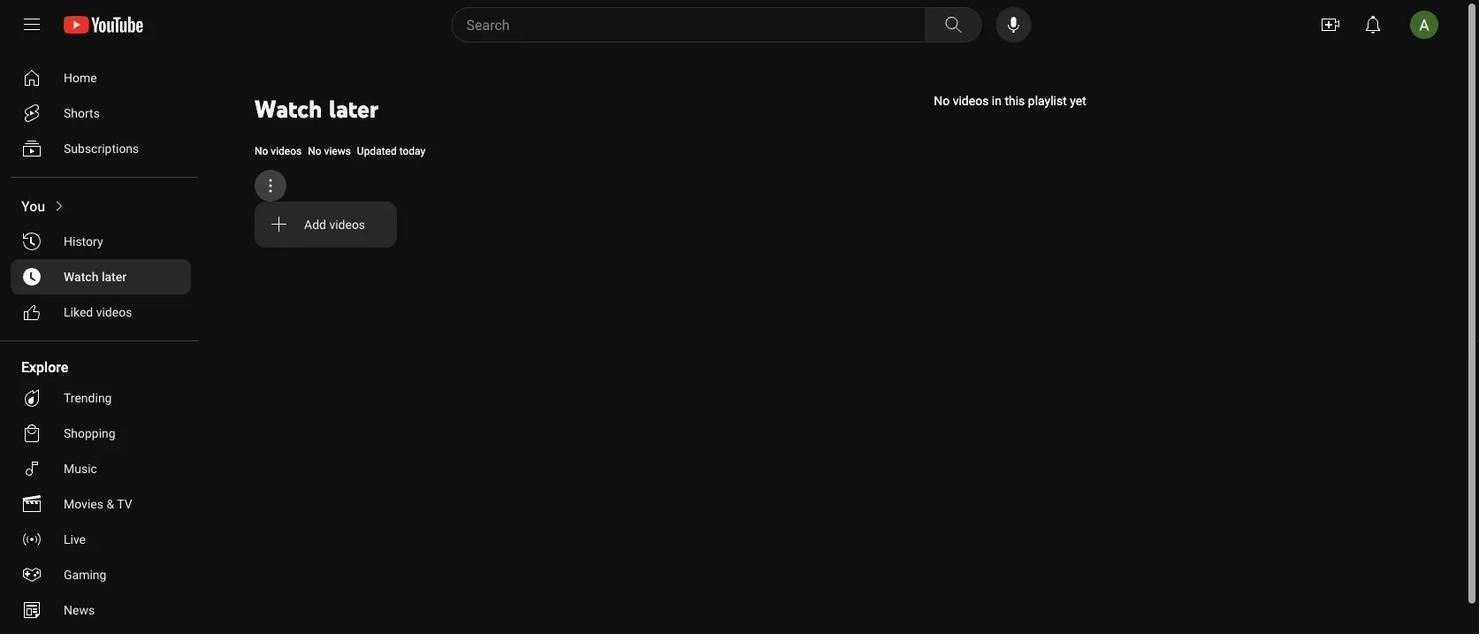 Task type: describe. For each thing, give the bounding box(es) containing it.
history
[[64, 234, 103, 249]]

yet
[[1070, 93, 1087, 108]]

explore
[[21, 359, 68, 375]]

movies
[[64, 497, 103, 511]]

tv
[[117, 497, 132, 511]]

shopping
[[64, 426, 116, 441]]

live
[[64, 532, 86, 547]]

no for no videos no views updated today
[[255, 145, 268, 157]]

videos for no videos in this playlist yet
[[953, 93, 989, 108]]

1 vertical spatial later
[[102, 269, 127, 284]]

shorts
[[64, 106, 100, 120]]

updated
[[357, 145, 397, 157]]

no videos no views updated today
[[255, 145, 426, 157]]

no for no videos in this playlist yet
[[934, 93, 950, 108]]

no videos in this playlist yet
[[934, 93, 1087, 108]]

liked
[[64, 305, 93, 319]]

subscriptions
[[64, 141, 139, 156]]

in
[[992, 93, 1002, 108]]

watch later inside main content
[[255, 94, 379, 123]]



Task type: locate. For each thing, give the bounding box(es) containing it.
0 horizontal spatial later
[[102, 269, 127, 284]]

playlist
[[1029, 93, 1067, 108]]

movies & tv
[[64, 497, 132, 511]]

gaming
[[64, 567, 106, 582]]

0 horizontal spatial watch
[[64, 269, 99, 284]]

videos right liked
[[96, 305, 132, 319]]

1 horizontal spatial watch
[[255, 94, 322, 123]]

live link
[[11, 522, 191, 557], [11, 522, 191, 557]]

music link
[[11, 451, 191, 486], [11, 451, 191, 486]]

you
[[21, 198, 45, 215]]

later up no videos no views updated today
[[329, 94, 379, 123]]

0 vertical spatial later
[[329, 94, 379, 123]]

music
[[64, 461, 97, 476]]

today
[[400, 145, 426, 157]]

videos inside option
[[329, 217, 365, 232]]

videos right add
[[329, 217, 365, 232]]

views
[[324, 145, 351, 157]]

shopping link
[[11, 416, 191, 451], [11, 416, 191, 451]]

1 vertical spatial watch later
[[64, 269, 127, 284]]

videos
[[953, 93, 989, 108], [271, 145, 302, 157], [329, 217, 365, 232], [96, 305, 132, 319]]

liked videos link
[[11, 295, 191, 330], [11, 295, 191, 330]]

this
[[1005, 93, 1025, 108]]

2 horizontal spatial no
[[934, 93, 950, 108]]

history link
[[11, 224, 191, 259], [11, 224, 191, 259]]

watch later up views
[[255, 94, 379, 123]]

news
[[64, 603, 95, 617]]

1 vertical spatial watch
[[64, 269, 99, 284]]

0 vertical spatial watch later
[[255, 94, 379, 123]]

add videos option
[[255, 209, 397, 241]]

trending
[[64, 391, 112, 405]]

&
[[106, 497, 114, 511]]

Search text field
[[467, 13, 922, 36]]

later up liked videos
[[102, 269, 127, 284]]

later
[[329, 94, 379, 123], [102, 269, 127, 284]]

watch
[[255, 94, 322, 123], [64, 269, 99, 284]]

add videos
[[304, 217, 365, 232]]

liked videos
[[64, 305, 132, 319]]

trending link
[[11, 380, 191, 416], [11, 380, 191, 416]]

later inside main content
[[329, 94, 379, 123]]

subscriptions link
[[11, 131, 191, 166], [11, 131, 191, 166]]

0 horizontal spatial no
[[255, 145, 268, 157]]

no
[[934, 93, 950, 108], [255, 145, 268, 157], [308, 145, 322, 157]]

shorts link
[[11, 96, 191, 131], [11, 96, 191, 131]]

videos for liked videos
[[96, 305, 132, 319]]

videos for no videos no views updated today
[[271, 145, 302, 157]]

0 horizontal spatial watch later
[[64, 269, 127, 284]]

add
[[304, 217, 326, 232]]

watch later up liked videos
[[64, 269, 127, 284]]

you link
[[11, 188, 191, 224], [11, 188, 191, 224]]

0 vertical spatial watch
[[255, 94, 322, 123]]

watch down history
[[64, 269, 99, 284]]

news link
[[11, 593, 191, 628], [11, 593, 191, 628]]

1 horizontal spatial no
[[308, 145, 322, 157]]

videos left views
[[271, 145, 302, 157]]

watch later link
[[11, 259, 191, 295], [11, 259, 191, 295]]

home link
[[11, 60, 191, 96], [11, 60, 191, 96]]

movies & tv link
[[11, 486, 191, 522], [11, 486, 191, 522]]

avatar image image
[[1411, 11, 1439, 39]]

watch later main content
[[212, 50, 1466, 634]]

1 horizontal spatial later
[[329, 94, 379, 123]]

videos left in
[[953, 93, 989, 108]]

watch inside main content
[[255, 94, 322, 123]]

home
[[64, 70, 97, 85]]

watch up no videos no views updated today
[[255, 94, 322, 123]]

gaming link
[[11, 557, 191, 593], [11, 557, 191, 593]]

watch later
[[255, 94, 379, 123], [64, 269, 127, 284]]

None search field
[[420, 7, 986, 42]]

1 horizontal spatial watch later
[[255, 94, 379, 123]]

videos for add videos
[[329, 217, 365, 232]]



Task type: vqa. For each thing, say whether or not it's contained in the screenshot.
favorite
no



